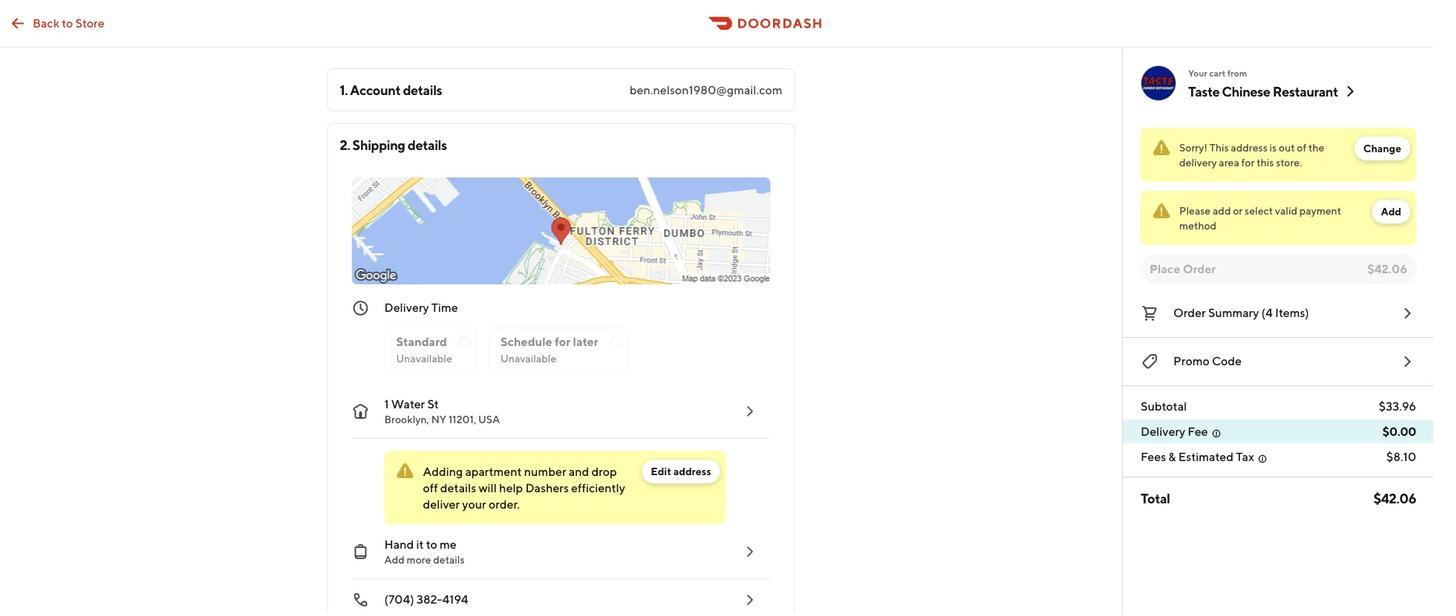 Task type: describe. For each thing, give the bounding box(es) containing it.
2. shipping details
[[340, 137, 447, 153]]

schedule
[[501, 335, 553, 349]]

ben.nelson1980@gmail.com
[[630, 83, 783, 97]]

back to store link
[[0, 9, 113, 38]]

(704) 382-4194 button
[[340, 580, 771, 615]]

ny
[[432, 414, 447, 426]]

area
[[1220, 156, 1240, 169]]

items)
[[1276, 306, 1310, 320]]

apartment
[[465, 465, 522, 479]]

back
[[33, 16, 60, 30]]

later
[[573, 335, 599, 349]]

dashers
[[526, 481, 569, 495]]

number
[[524, 465, 567, 479]]

&
[[1169, 450, 1177, 464]]

add inside button
[[1382, 205, 1402, 218]]

1 water st brooklyn,  ny 11201,  usa
[[385, 397, 500, 426]]

delivery for delivery time
[[385, 301, 429, 315]]

please add or select valid payment method
[[1180, 205, 1342, 232]]

cart
[[1210, 68, 1226, 78]]

order summary (4 items)
[[1174, 306, 1310, 320]]

change
[[1364, 142, 1402, 155]]

sorry!
[[1180, 142, 1208, 154]]

me
[[440, 538, 457, 552]]

0 vertical spatial $42.06
[[1368, 262, 1408, 276]]

tax
[[1237, 450, 1255, 464]]

taste
[[1189, 83, 1220, 99]]

will
[[479, 481, 497, 495]]

(4
[[1262, 306, 1273, 320]]

edit
[[651, 466, 672, 478]]

this
[[1210, 142, 1229, 154]]

your cart from
[[1189, 68, 1248, 78]]

time
[[432, 301, 458, 315]]

this
[[1257, 156, 1275, 169]]

restaurant
[[1273, 83, 1339, 99]]

delivery
[[1180, 156, 1218, 169]]

taste chinese restaurant
[[1189, 83, 1339, 99]]

brooklyn,
[[385, 414, 429, 426]]

none radio containing standard
[[385, 328, 477, 372]]

11201,
[[449, 414, 477, 426]]

st
[[428, 397, 439, 411]]

hand it to me add more details
[[385, 538, 465, 566]]

your
[[1189, 68, 1208, 78]]

1 vertical spatial $42.06
[[1374, 490, 1417, 506]]

order inside button
[[1174, 306, 1207, 320]]

to inside 'hand it to me add more details'
[[426, 538, 437, 552]]

efficiently
[[571, 481, 626, 495]]

adding
[[423, 465, 463, 479]]

total
[[1141, 490, 1171, 506]]

add button
[[1373, 200, 1411, 224]]

promo
[[1174, 354, 1210, 368]]

your
[[462, 497, 486, 512]]

taste chinese restaurant link
[[1189, 82, 1360, 100]]

$33.96
[[1379, 399, 1417, 414]]

address inside sorry! this address is out of the delivery area for this store.
[[1232, 142, 1268, 154]]

payment
[[1300, 205, 1342, 217]]

status containing sorry! this address is out of the delivery area for this store.
[[1141, 128, 1417, 182]]

sorry! this address is out of the delivery area for this store.
[[1180, 142, 1325, 169]]

edit address button
[[642, 460, 720, 484]]

more
[[407, 554, 431, 566]]

adding apartment number and drop off details will help dashers efficiently deliver your order.
[[423, 465, 626, 512]]

from
[[1228, 68, 1248, 78]]

chinese
[[1223, 83, 1271, 99]]

4194
[[442, 593, 469, 607]]

is
[[1270, 142, 1277, 154]]

back to store
[[33, 16, 105, 30]]

please
[[1180, 205, 1211, 217]]

schedule for later
[[501, 335, 599, 349]]

or
[[1234, 205, 1243, 217]]

details inside 'hand it to me add more details'
[[433, 554, 465, 566]]

deliver
[[423, 497, 460, 512]]

out
[[1279, 142, 1296, 154]]

delivery for delivery
[[1141, 425, 1186, 439]]

details inside the adding apartment number and drop off details will help dashers efficiently deliver your order.
[[441, 481, 476, 495]]

store.
[[1277, 156, 1303, 169]]

off
[[423, 481, 438, 495]]

1. account
[[340, 82, 401, 98]]

it
[[416, 538, 424, 552]]



Task type: vqa. For each thing, say whether or not it's contained in the screenshot.
4194
yes



Task type: locate. For each thing, give the bounding box(es) containing it.
$42.06 down $8.10
[[1374, 490, 1417, 506]]

0 horizontal spatial for
[[555, 335, 571, 349]]

help
[[499, 481, 523, 495]]

water
[[391, 397, 425, 411]]

add
[[1213, 205, 1232, 217]]

1 status from the top
[[1141, 128, 1417, 182]]

usa
[[479, 414, 500, 426]]

add down hand
[[385, 554, 405, 566]]

$42.06 down add button
[[1368, 262, 1408, 276]]

store
[[75, 16, 105, 30]]

(704)
[[385, 593, 414, 607]]

0 vertical spatial delivery
[[385, 301, 429, 315]]

None radio
[[385, 328, 477, 372]]

change button
[[1355, 137, 1411, 161]]

delivery up standard
[[385, 301, 429, 315]]

address
[[1232, 142, 1268, 154], [674, 466, 711, 478]]

add down change button
[[1382, 205, 1402, 218]]

unavailable for standard
[[396, 353, 452, 365]]

2 status from the top
[[1141, 191, 1417, 245]]

add
[[1382, 205, 1402, 218], [385, 554, 405, 566]]

order left summary
[[1174, 306, 1207, 320]]

status
[[1141, 128, 1417, 182], [1141, 191, 1417, 245]]

0 vertical spatial order
[[1183, 262, 1217, 276]]

0 vertical spatial status
[[1141, 128, 1417, 182]]

for left this
[[1242, 156, 1255, 169]]

method
[[1180, 220, 1217, 232]]

2 unavailable from the left
[[501, 353, 557, 365]]

to inside back to store link
[[62, 16, 73, 30]]

and
[[569, 465, 589, 479]]

delivery
[[385, 301, 429, 315], [1141, 425, 1186, 439]]

address inside button
[[674, 466, 711, 478]]

0 horizontal spatial delivery
[[385, 301, 429, 315]]

edit address
[[651, 466, 711, 478]]

0 horizontal spatial address
[[674, 466, 711, 478]]

promo code
[[1174, 354, 1242, 368]]

unavailable down standard
[[396, 353, 452, 365]]

address up this
[[1232, 142, 1268, 154]]

1 horizontal spatial to
[[426, 538, 437, 552]]

1 vertical spatial order
[[1174, 306, 1207, 320]]

drop
[[592, 465, 617, 479]]

for inside sorry! this address is out of the delivery area for this store.
[[1242, 156, 1255, 169]]

none radio inside option group
[[489, 328, 628, 372]]

summary
[[1209, 306, 1260, 320]]

for
[[1242, 156, 1255, 169], [555, 335, 571, 349]]

details
[[403, 82, 442, 98], [408, 137, 447, 153], [441, 481, 476, 495], [433, 554, 465, 566]]

option group containing standard
[[385, 316, 771, 372]]

delivery down subtotal
[[1141, 425, 1186, 439]]

(704) 382-4194
[[385, 593, 469, 607]]

subtotal
[[1141, 399, 1188, 414]]

code
[[1213, 354, 1242, 368]]

unavailable
[[396, 353, 452, 365], [501, 353, 557, 365]]

1
[[385, 397, 389, 411]]

None radio
[[489, 328, 628, 372]]

to right back
[[62, 16, 73, 30]]

1 vertical spatial to
[[426, 538, 437, 552]]

$0.00
[[1383, 425, 1417, 439]]

0 horizontal spatial unavailable
[[396, 353, 452, 365]]

delivery time
[[385, 301, 458, 315]]

unavailable for schedule for later
[[501, 353, 557, 365]]

fees & estimated
[[1141, 450, 1234, 464]]

to
[[62, 16, 73, 30], [426, 538, 437, 552]]

order.
[[489, 497, 520, 512]]

details right 1. account at the top
[[403, 82, 442, 98]]

1 horizontal spatial add
[[1382, 205, 1402, 218]]

0 vertical spatial address
[[1232, 142, 1268, 154]]

to right it
[[426, 538, 437, 552]]

0 horizontal spatial to
[[62, 16, 73, 30]]

valid
[[1276, 205, 1298, 217]]

details right '2. shipping'
[[408, 137, 447, 153]]

$8.10
[[1387, 450, 1417, 464]]

details down me
[[433, 554, 465, 566]]

0 vertical spatial to
[[62, 16, 73, 30]]

adding apartment number and drop off details will help dashers efficiently deliver your order. status
[[385, 451, 726, 525]]

estimated
[[1179, 450, 1234, 464]]

for left later at the left bottom of the page
[[555, 335, 571, 349]]

order right place
[[1183, 262, 1217, 276]]

hand
[[385, 538, 414, 552]]

1 horizontal spatial delivery
[[1141, 425, 1186, 439]]

1 vertical spatial add
[[385, 554, 405, 566]]

1 unavailable from the left
[[396, 353, 452, 365]]

status containing please add or select valid payment method
[[1141, 191, 1417, 245]]

place
[[1150, 262, 1181, 276]]

of
[[1298, 142, 1307, 154]]

1. account details
[[340, 82, 442, 98]]

unavailable down 'schedule'
[[501, 353, 557, 365]]

0 horizontal spatial add
[[385, 554, 405, 566]]

fee
[[1188, 425, 1209, 439]]

none radio containing schedule for later
[[489, 328, 628, 372]]

1 horizontal spatial unavailable
[[501, 353, 557, 365]]

details down adding
[[441, 481, 476, 495]]

address right edit
[[674, 466, 711, 478]]

the
[[1309, 142, 1325, 154]]

promo code button
[[1141, 350, 1417, 374]]

1 horizontal spatial for
[[1242, 156, 1255, 169]]

standard
[[396, 335, 447, 349]]

order
[[1183, 262, 1217, 276], [1174, 306, 1207, 320]]

place order
[[1150, 262, 1217, 276]]

2. shipping
[[340, 137, 405, 153]]

1 vertical spatial address
[[674, 466, 711, 478]]

fees
[[1141, 450, 1167, 464]]

1 vertical spatial delivery
[[1141, 425, 1186, 439]]

add inside 'hand it to me add more details'
[[385, 554, 405, 566]]

1 vertical spatial for
[[555, 335, 571, 349]]

option group
[[385, 316, 771, 372]]

0 vertical spatial for
[[1242, 156, 1255, 169]]

0 vertical spatial add
[[1382, 205, 1402, 218]]

order summary (4 items) button
[[1141, 302, 1417, 325]]

$42.06
[[1368, 262, 1408, 276], [1374, 490, 1417, 506]]

1 vertical spatial status
[[1141, 191, 1417, 245]]

382-
[[417, 593, 442, 607]]

select
[[1245, 205, 1274, 217]]

1 horizontal spatial address
[[1232, 142, 1268, 154]]



